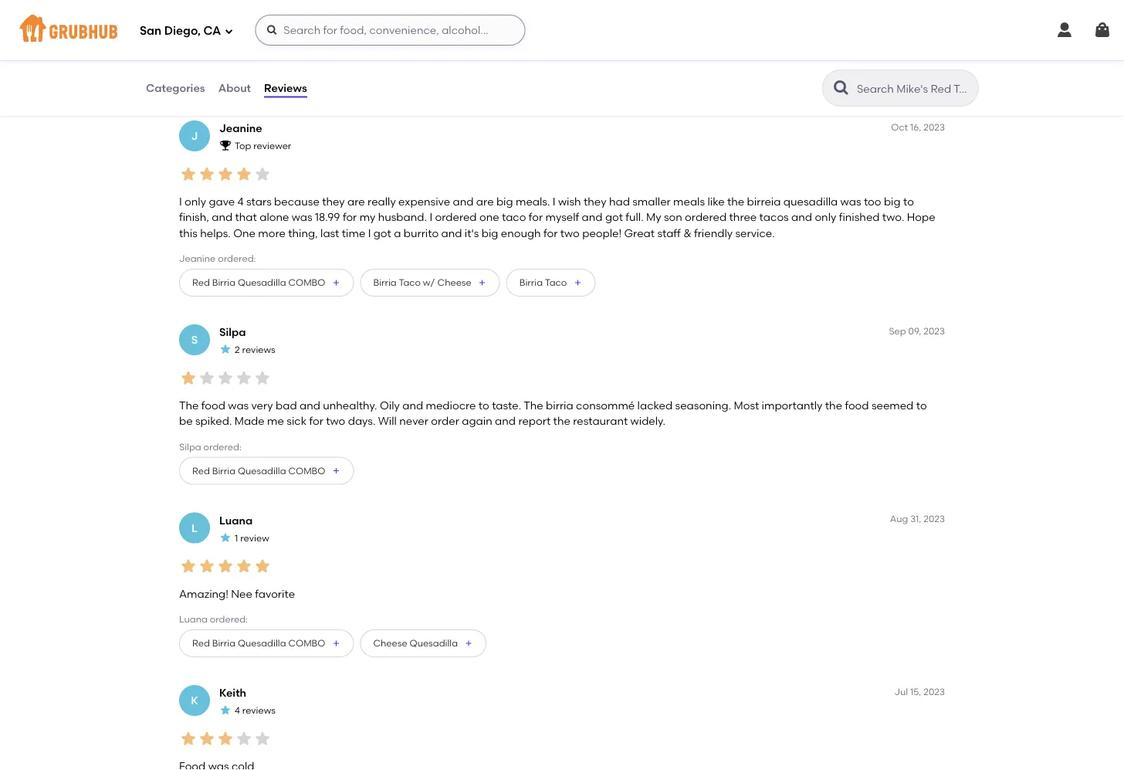 Task type: locate. For each thing, give the bounding box(es) containing it.
1 vertical spatial red
[[192, 466, 210, 477]]

to up again
[[479, 399, 490, 412]]

luana down amazing!
[[179, 614, 208, 625]]

taco left the shop
[[295, 23, 319, 36]]

1 are from the left
[[348, 195, 365, 208]]

1 horizontal spatial great
[[625, 227, 655, 240]]

and left it's
[[442, 227, 462, 240]]

1 vertical spatial the
[[826, 399, 843, 412]]

1 review
[[235, 533, 269, 544]]

to right seemed
[[917, 399, 928, 412]]

0 vertical spatial taco
[[295, 23, 319, 36]]

1 horizontal spatial ordered
[[685, 211, 727, 224]]

star icon image
[[179, 165, 198, 184], [198, 165, 216, 184], [216, 165, 235, 184], [235, 165, 253, 184], [253, 165, 272, 184], [219, 344, 232, 356], [179, 369, 198, 388], [198, 369, 216, 388], [216, 369, 235, 388], [235, 369, 253, 388], [253, 369, 272, 388], [219, 532, 232, 544], [179, 558, 198, 576], [198, 558, 216, 576], [216, 558, 235, 576], [235, 558, 253, 576], [253, 558, 272, 576], [219, 705, 232, 717], [179, 730, 198, 749], [198, 730, 216, 749], [216, 730, 235, 749], [235, 730, 253, 749], [253, 730, 272, 749]]

i down expensive
[[430, 211, 433, 224]]

1 taco from the left
[[399, 277, 421, 288]]

0 horizontal spatial two
[[326, 415, 346, 428]]

to inside i only gave 4 stars because they are really expensive and are big meals. i wish they had smaller meals like the birreia quesadilla was too big to finish, and that alone was 18.99 for my husband. i ordered one taco for myself and got full. my son ordered three tacos and only finished two. hope this helps. one more thing, last time i got a burrito and it's big enough for two people!   great staff & friendly service.
[[904, 195, 915, 208]]

1 red from the top
[[192, 277, 210, 288]]

ordered up it's
[[435, 211, 477, 224]]

1 red birria quesadilla combo from the top
[[192, 277, 326, 288]]

i down the my
[[368, 227, 371, 240]]

luana up 1 in the left of the page
[[219, 514, 253, 527]]

got down had on the top right of the page
[[606, 211, 624, 224]]

4 down keith
[[235, 706, 240, 717]]

0 vertical spatial red birria quesadilla combo
[[192, 277, 326, 288]]

red down luana ordered:
[[192, 638, 210, 650]]

two down unhealthy.
[[326, 415, 346, 428]]

i up finish,
[[179, 195, 182, 208]]

birria taco button
[[507, 269, 596, 297]]

our
[[361, 23, 379, 36]]

1 vertical spatial only
[[815, 211, 837, 224]]

2 reviews
[[235, 345, 276, 356]]

for down meals. on the top of page
[[529, 211, 543, 224]]

0 vertical spatial got
[[606, 211, 624, 224]]

very
[[251, 399, 273, 412]]

31,
[[911, 514, 922, 525]]

0 horizontal spatial jeanine
[[179, 253, 216, 264]]

1 vertical spatial great
[[625, 227, 655, 240]]

red birria quesadilla combo down made
[[192, 466, 326, 477]]

1 vertical spatial luana
[[179, 614, 208, 625]]

top
[[235, 141, 251, 152]]

san
[[140, 24, 162, 38]]

3 red birria quesadilla combo button from the top
[[179, 630, 354, 658]]

taco
[[399, 277, 421, 288], [545, 277, 567, 288]]

birria
[[546, 399, 574, 412]]

san diego, ca
[[140, 24, 221, 38]]

for
[[343, 211, 357, 224], [529, 211, 543, 224], [544, 227, 558, 240], [309, 415, 324, 428]]

3 combo from the top
[[289, 638, 326, 650]]

too
[[865, 195, 882, 208]]

red birria quesadilla combo button down me in the bottom left of the page
[[179, 458, 354, 485]]

0 vertical spatial red birria quesadilla combo button
[[179, 269, 354, 297]]

one
[[480, 211, 500, 224]]

1 vertical spatial was
[[292, 211, 313, 224]]

taco down i only gave 4 stars because they are really expensive and are big meals. i wish they had smaller meals like the birreia quesadilla was too big to finish, and that alone was 18.99 for my husband. i ordered one taco for myself and got full. my son ordered three tacos and only finished two. hope this helps. one more thing, last time i got a burrito and it's big enough for two people!   great staff & friendly service.
[[545, 277, 567, 288]]

the down birria
[[554, 415, 571, 428]]

w/
[[423, 277, 435, 288]]

1 horizontal spatial was
[[292, 211, 313, 224]]

was up made
[[228, 399, 249, 412]]

birria down "jeanine ordered:"
[[212, 277, 236, 288]]

unhealthy.
[[323, 399, 377, 412]]

food up spiked. in the bottom of the page
[[201, 399, 226, 412]]

was up thing,
[[292, 211, 313, 224]]

0 vertical spatial reviews
[[242, 345, 276, 356]]

main navigation navigation
[[0, 0, 1125, 60]]

jeanine for jeanine ordered:
[[179, 253, 216, 264]]

1 2023 from the top
[[924, 122, 946, 133]]

taco
[[295, 23, 319, 36], [502, 211, 527, 224]]

1 horizontal spatial silpa
[[219, 326, 246, 339]]

red down silpa  ordered:
[[192, 466, 210, 477]]

1 horizontal spatial to
[[904, 195, 915, 208]]

2023 right 15,
[[924, 687, 946, 698]]

sep
[[890, 326, 907, 337]]

svg image right ca
[[224, 27, 234, 36]]

they up 18.99
[[322, 195, 345, 208]]

luana ordered:
[[179, 614, 248, 625]]

0 vertical spatial luana
[[219, 514, 253, 527]]

svg image right up
[[266, 24, 278, 36]]

2 horizontal spatial the
[[826, 399, 843, 412]]

combo down the sick
[[289, 466, 326, 477]]

1 horizontal spatial two
[[561, 227, 580, 240]]

1 horizontal spatial taco
[[545, 277, 567, 288]]

0 horizontal spatial was
[[228, 399, 249, 412]]

Search for food, convenience, alcohol... search field
[[255, 15, 526, 46]]

0 horizontal spatial ordered
[[435, 211, 477, 224]]

two inside the food was very bad and unhealthy. oily and mediocre to taste. the birria consommé lacked seasoning. most importantly the food seemed to be spiked. made me sick for two days. will never order again and report the restaurant widely.
[[326, 415, 346, 428]]

red birria quesadilla combo for favorite
[[192, 638, 326, 650]]

0 vertical spatial cheese
[[438, 277, 472, 288]]

great up and coming taco shop in our area
[[179, 23, 406, 36]]

2023 right 31,
[[924, 514, 946, 525]]

for right the sick
[[309, 415, 324, 428]]

enough
[[501, 227, 541, 240]]

1 horizontal spatial food
[[846, 399, 870, 412]]

2023 right the 09,
[[924, 326, 946, 337]]

3 red from the top
[[192, 638, 210, 650]]

0 vertical spatial the
[[728, 195, 745, 208]]

1 horizontal spatial they
[[584, 195, 607, 208]]

1 combo from the top
[[289, 277, 326, 288]]

jeanine for jeanine
[[219, 122, 262, 135]]

great left up
[[179, 23, 210, 36]]

0 horizontal spatial food
[[201, 399, 226, 412]]

ordered: for favorite
[[210, 614, 248, 625]]

1 horizontal spatial only
[[815, 211, 837, 224]]

keith
[[219, 687, 247, 700]]

0 horizontal spatial luana
[[179, 614, 208, 625]]

0 vertical spatial jeanine
[[219, 122, 262, 135]]

2 horizontal spatial to
[[917, 399, 928, 412]]

0 horizontal spatial are
[[348, 195, 365, 208]]

1 vertical spatial red birria quesadilla combo
[[192, 466, 326, 477]]

0 vertical spatial 4
[[238, 195, 244, 208]]

combo down thing,
[[289, 277, 326, 288]]

plus icon image
[[332, 278, 341, 288], [478, 278, 487, 288], [574, 278, 583, 288], [332, 467, 341, 476], [332, 639, 341, 649], [464, 639, 474, 649]]

1 vertical spatial got
[[374, 227, 392, 240]]

only up finish,
[[185, 195, 206, 208]]

1 reviews from the top
[[242, 345, 276, 356]]

0 horizontal spatial got
[[374, 227, 392, 240]]

2 are from the left
[[477, 195, 494, 208]]

the food was very bad and unhealthy. oily and mediocre to taste. the birria consommé lacked seasoning. most importantly the food seemed to be spiked. made me sick for two days. will never order again and report the restaurant widely.
[[179, 399, 928, 428]]

one
[[233, 227, 256, 240]]

for up time
[[343, 211, 357, 224]]

1 horizontal spatial taco
[[502, 211, 527, 224]]

reviews
[[264, 81, 307, 95]]

2 taco from the left
[[545, 277, 567, 288]]

reviews down keith
[[242, 706, 276, 717]]

1 horizontal spatial the
[[728, 195, 745, 208]]

silpa up 2
[[219, 326, 246, 339]]

1 red birria quesadilla combo button from the top
[[179, 269, 354, 297]]

0 horizontal spatial cheese
[[374, 638, 408, 650]]

silpa
[[219, 326, 246, 339], [179, 441, 201, 453]]

taco up the enough
[[502, 211, 527, 224]]

ordered
[[435, 211, 477, 224], [685, 211, 727, 224]]

2 red birria quesadilla combo from the top
[[192, 466, 326, 477]]

09,
[[909, 326, 922, 337]]

0 horizontal spatial great
[[179, 23, 210, 36]]

0 horizontal spatial svg image
[[1056, 21, 1075, 39]]

0 vertical spatial combo
[[289, 277, 326, 288]]

2 2023 from the top
[[924, 326, 946, 337]]

1 horizontal spatial luana
[[219, 514, 253, 527]]

3 2023 from the top
[[924, 514, 946, 525]]

birria taco
[[520, 277, 567, 288]]

to
[[904, 195, 915, 208], [479, 399, 490, 412], [917, 399, 928, 412]]

jeanine
[[219, 122, 262, 135], [179, 253, 216, 264]]

birria
[[212, 277, 236, 288], [374, 277, 397, 288], [520, 277, 543, 288], [212, 466, 236, 477], [212, 638, 236, 650]]

1 vertical spatial combo
[[289, 466, 326, 477]]

taco for birria taco w/ cheese
[[399, 277, 421, 288]]

1 horizontal spatial jeanine
[[219, 122, 262, 135]]

the up report
[[524, 399, 544, 412]]

luana for luana ordered:
[[179, 614, 208, 625]]

jeanine down this
[[179, 253, 216, 264]]

red birria quesadilla combo
[[192, 277, 326, 288], [192, 466, 326, 477], [192, 638, 326, 650]]

birria down the enough
[[520, 277, 543, 288]]

1 horizontal spatial cheese
[[438, 277, 472, 288]]

in
[[350, 23, 359, 36]]

great inside i only gave 4 stars because they are really expensive and are big meals. i wish they had smaller meals like the birreia quesadilla was too big to finish, and that alone was 18.99 for my husband. i ordered one taco for myself and got full. my son ordered three tacos and only finished two. hope this helps. one more thing, last time i got a burrito and it's big enough for two people!   great staff & friendly service.
[[625, 227, 655, 240]]

ordered:
[[202, 49, 240, 60], [218, 253, 256, 264], [204, 441, 242, 453], [210, 614, 248, 625]]

got left a
[[374, 227, 392, 240]]

food left seemed
[[846, 399, 870, 412]]

0 horizontal spatial the
[[554, 415, 571, 428]]

ordered: down one
[[218, 253, 256, 264]]

2 vertical spatial red birria quesadilla combo button
[[179, 630, 354, 658]]

tacos
[[760, 211, 789, 224]]

red birria quesadilla combo button down the favorite
[[179, 630, 354, 658]]

my
[[647, 211, 662, 224]]

red birria quesadilla combo down luana ordered:
[[192, 638, 326, 650]]

the
[[179, 399, 199, 412], [524, 399, 544, 412]]

2 vertical spatial the
[[554, 415, 571, 428]]

2 vertical spatial red birria quesadilla combo
[[192, 638, 326, 650]]

2 vertical spatial was
[[228, 399, 249, 412]]

time
[[342, 227, 366, 240]]

diego,
[[164, 24, 201, 38]]

birria down silpa  ordered:
[[212, 466, 236, 477]]

birria left w/
[[374, 277, 397, 288]]

1 vertical spatial reviews
[[242, 706, 276, 717]]

are up the one
[[477, 195, 494, 208]]

categories button
[[145, 60, 206, 116]]

red birria quesadilla combo down "jeanine ordered:"
[[192, 277, 326, 288]]

2023 right the 16,
[[924, 122, 946, 133]]

me
[[267, 415, 284, 428]]

2 vertical spatial red
[[192, 638, 210, 650]]

great down full.
[[625, 227, 655, 240]]

1 vertical spatial taco
[[502, 211, 527, 224]]

are
[[348, 195, 365, 208], [477, 195, 494, 208]]

birreia
[[748, 195, 782, 208]]

silpa for silpa
[[219, 326, 246, 339]]

expensive
[[399, 195, 451, 208]]

plus icon image inside birria taco w/ cheese button
[[478, 278, 487, 288]]

the up three
[[728, 195, 745, 208]]

2023
[[924, 122, 946, 133], [924, 326, 946, 337], [924, 514, 946, 525], [924, 687, 946, 698]]

top reviewer
[[235, 141, 292, 152]]

and up never
[[403, 399, 424, 412]]

taco left w/
[[399, 277, 421, 288]]

quesadilla
[[238, 277, 286, 288], [238, 466, 286, 477], [238, 638, 286, 650], [410, 638, 458, 650]]

the up the "be" at left bottom
[[179, 399, 199, 412]]

luana for luana
[[219, 514, 253, 527]]

2 svg image from the left
[[1094, 21, 1113, 39]]

was up finished
[[841, 195, 862, 208]]

red for amazing! nee favorite
[[192, 638, 210, 650]]

0 vertical spatial silpa
[[219, 326, 246, 339]]

Search Mike's Red Tacos search field
[[856, 81, 974, 96]]

combo down the favorite
[[289, 638, 326, 650]]

0 vertical spatial red
[[192, 277, 210, 288]]

aug
[[891, 514, 909, 525]]

0 horizontal spatial the
[[179, 399, 199, 412]]

0 vertical spatial great
[[179, 23, 210, 36]]

favorite
[[255, 588, 295, 601]]

1 horizontal spatial are
[[477, 195, 494, 208]]

ordered up friendly
[[685, 211, 727, 224]]

0 vertical spatial only
[[185, 195, 206, 208]]

red down "jeanine ordered:"
[[192, 277, 210, 288]]

reviews for keith
[[242, 706, 276, 717]]

cheese quesadilla
[[374, 638, 458, 650]]

son
[[664, 211, 683, 224]]

ordered: down amazing! nee favorite
[[210, 614, 248, 625]]

jeanine up top
[[219, 122, 262, 135]]

trophy icon image
[[219, 140, 232, 152]]

reviews right 2
[[242, 345, 276, 356]]

svg image
[[266, 24, 278, 36], [224, 27, 234, 36]]

really
[[368, 195, 396, 208]]

3 red birria quesadilla combo from the top
[[192, 638, 326, 650]]

finished
[[840, 211, 880, 224]]

and down taste.
[[495, 415, 516, 428]]

and up people!
[[582, 211, 603, 224]]

red
[[192, 277, 210, 288], [192, 466, 210, 477], [192, 638, 210, 650]]

ordered: for gave
[[218, 253, 256, 264]]

ordered: for and
[[202, 49, 240, 60]]

ordered: up the ramen "button"
[[202, 49, 240, 60]]

sep 09, 2023
[[890, 326, 946, 337]]

only down 'quesadilla'
[[815, 211, 837, 224]]

red birria quesadilla combo button down more
[[179, 269, 354, 297]]

and up it's
[[453, 195, 474, 208]]

svg image
[[1056, 21, 1075, 39], [1094, 21, 1113, 39]]

ordered: down spiked. in the bottom of the page
[[204, 441, 242, 453]]

two down myself
[[561, 227, 580, 240]]

service.
[[736, 227, 776, 240]]

silpa down the "be" at left bottom
[[179, 441, 201, 453]]

0 horizontal spatial taco
[[399, 277, 421, 288]]

taste.
[[492, 399, 522, 412]]

meals.
[[516, 195, 550, 208]]

luana
[[219, 514, 253, 527], [179, 614, 208, 625]]

1 vertical spatial two
[[326, 415, 346, 428]]

4 up that
[[238, 195, 244, 208]]

2 ordered from the left
[[685, 211, 727, 224]]

ca
[[204, 24, 221, 38]]

2 reviews from the top
[[242, 706, 276, 717]]

0 horizontal spatial they
[[322, 195, 345, 208]]

0 vertical spatial was
[[841, 195, 862, 208]]

to up the hope
[[904, 195, 915, 208]]

1 vertical spatial silpa
[[179, 441, 201, 453]]

they left had on the top right of the page
[[584, 195, 607, 208]]

food
[[201, 399, 226, 412], [846, 399, 870, 412]]

1 horizontal spatial the
[[524, 399, 544, 412]]

1 horizontal spatial svg image
[[1094, 21, 1113, 39]]

0 vertical spatial two
[[561, 227, 580, 240]]

0 horizontal spatial taco
[[295, 23, 319, 36]]

1 vertical spatial red birria quesadilla combo button
[[179, 458, 354, 485]]

1 ordered from the left
[[435, 211, 477, 224]]

cheese
[[438, 277, 472, 288], [374, 638, 408, 650]]

2 vertical spatial combo
[[289, 638, 326, 650]]

1 vertical spatial jeanine
[[179, 253, 216, 264]]

red birria quesadilla combo for gave
[[192, 277, 326, 288]]

0 horizontal spatial silpa
[[179, 441, 201, 453]]

got
[[606, 211, 624, 224], [374, 227, 392, 240]]

the right importantly
[[826, 399, 843, 412]]

are up the my
[[348, 195, 365, 208]]

restaurant
[[573, 415, 628, 428]]



Task type: vqa. For each thing, say whether or not it's contained in the screenshot.
the bottom Silpa
yes



Task type: describe. For each thing, give the bounding box(es) containing it.
1 vertical spatial 4
[[235, 706, 240, 717]]

1 food from the left
[[201, 399, 226, 412]]

1 they from the left
[[322, 195, 345, 208]]

birria down luana ordered:
[[212, 638, 236, 650]]

hope
[[908, 211, 936, 224]]

had
[[610, 195, 630, 208]]

red birria quesadilla combo button for gave
[[179, 269, 354, 297]]

ordered: for was
[[204, 441, 242, 453]]

ramen button
[[179, 65, 253, 93]]

never
[[400, 415, 429, 428]]

widely.
[[631, 415, 666, 428]]

silpa for silpa  ordered:
[[179, 441, 201, 453]]

was inside the food was very bad and unhealthy. oily and mediocre to taste. the birria consommé lacked seasoning. most importantly the food seemed to be spiked. made me sick for two days. will never order again and report the restaurant widely.
[[228, 399, 249, 412]]

big down the one
[[482, 227, 499, 240]]

1 svg image from the left
[[1056, 21, 1075, 39]]

2023 for amazing! nee favorite
[[924, 514, 946, 525]]

silpa  ordered:
[[179, 441, 242, 453]]

most
[[734, 399, 760, 412]]

plus icon image inside cheese quesadilla button
[[464, 639, 474, 649]]

area
[[381, 23, 406, 36]]

burrito
[[404, 227, 439, 240]]

report
[[519, 415, 551, 428]]

big up the one
[[497, 195, 514, 208]]

0 horizontal spatial svg image
[[224, 27, 234, 36]]

spiked.
[[195, 415, 232, 428]]

made
[[235, 415, 265, 428]]

full.
[[626, 211, 644, 224]]

0 horizontal spatial only
[[185, 195, 206, 208]]

1 horizontal spatial got
[[606, 211, 624, 224]]

jul 15, 2023
[[895, 687, 946, 698]]

ramen
[[192, 73, 225, 84]]

4 reviews
[[235, 706, 276, 717]]

people!
[[583, 227, 622, 240]]

reviewer
[[254, 141, 292, 152]]

smaller
[[633, 195, 671, 208]]

taco for birria taco
[[545, 277, 567, 288]]

2 food from the left
[[846, 399, 870, 412]]

oily
[[380, 399, 400, 412]]

1 the from the left
[[179, 399, 199, 412]]

order
[[431, 415, 460, 428]]

16,
[[911, 122, 922, 133]]

big up the two.
[[885, 195, 901, 208]]

0 horizontal spatial to
[[479, 399, 490, 412]]

more
[[258, 227, 286, 240]]

and down gave
[[212, 211, 233, 224]]

it's
[[465, 227, 479, 240]]

last
[[321, 227, 340, 240]]

2023 for the food was very bad and unhealthy. oily and mediocre to taste. the birria consommé lacked seasoning. most importantly the food seemed to be spiked. made me sick for two days. will never order again and report the restaurant widely.
[[924, 326, 946, 337]]

wish
[[559, 195, 582, 208]]

shop
[[322, 23, 347, 36]]

j
[[191, 130, 198, 143]]

about
[[218, 81, 251, 95]]

quesadilla inside button
[[410, 638, 458, 650]]

friendly
[[695, 227, 733, 240]]

will
[[378, 415, 397, 428]]

two.
[[883, 211, 905, 224]]

s
[[191, 334, 198, 347]]

2 red from the top
[[192, 466, 210, 477]]

4 inside i only gave 4 stars because they are really expensive and are big meals. i wish they had smaller meals like the birreia quesadilla was too big to finish, and that alone was 18.99 for my husband. i ordered one taco for myself and got full. my son ordered three tacos and only finished two. hope this helps. one more thing, last time i got a burrito and it's big enough for two people!   great staff & friendly service.
[[238, 195, 244, 208]]

18.99
[[315, 211, 340, 224]]

i left wish
[[553, 195, 556, 208]]

importantly
[[762, 399, 823, 412]]

i only gave 4 stars because they are really expensive and are big meals. i wish they had smaller meals like the birreia quesadilla was too big to finish, and that alone was 18.99 for my husband. i ordered one taco for myself and got full. my son ordered three tacos and only finished two. hope this helps. one more thing, last time i got a burrito and it's big enough for two people!   great staff & friendly service.
[[179, 195, 936, 240]]

mike
[[179, 49, 200, 60]]

search icon image
[[833, 79, 851, 97]]

birria taco w/ cheese
[[374, 277, 472, 288]]

mike ordered:
[[179, 49, 240, 60]]

seemed
[[872, 399, 914, 412]]

2 combo from the top
[[289, 466, 326, 477]]

stars
[[247, 195, 272, 208]]

15,
[[911, 687, 922, 698]]

seasoning.
[[676, 399, 732, 412]]

staff
[[658, 227, 681, 240]]

this
[[179, 227, 198, 240]]

1 vertical spatial cheese
[[374, 638, 408, 650]]

combo for favorite
[[289, 638, 326, 650]]

4 2023 from the top
[[924, 687, 946, 698]]

amazing! nee favorite
[[179, 588, 295, 601]]

lacked
[[638, 399, 673, 412]]

helps.
[[200, 227, 231, 240]]

reviews for silpa
[[242, 345, 276, 356]]

coming
[[252, 23, 292, 36]]

2 horizontal spatial was
[[841, 195, 862, 208]]

gave
[[209, 195, 235, 208]]

&
[[684, 227, 692, 240]]

mediocre
[[426, 399, 476, 412]]

up
[[212, 23, 226, 36]]

2 red birria quesadilla combo button from the top
[[179, 458, 354, 485]]

red for i only gave 4 stars because they are really expensive and are big meals. i wish they had smaller meals like the birreia quesadilla was too big to finish, and that alone was 18.99 for my husband. i ordered one taco for myself and got full. my son ordered three tacos and only finished two. hope this helps. one more thing, last time i got a burrito and it's big enough for two people!   great staff & friendly service.
[[192, 277, 210, 288]]

quesadilla
[[784, 195, 839, 208]]

combo for gave
[[289, 277, 326, 288]]

and down 'quesadilla'
[[792, 211, 813, 224]]

1
[[235, 533, 238, 544]]

like
[[708, 195, 725, 208]]

cheese quesadilla button
[[360, 630, 487, 658]]

husband.
[[378, 211, 427, 224]]

finish,
[[179, 211, 209, 224]]

for down myself
[[544, 227, 558, 240]]

consommé
[[576, 399, 635, 412]]

two inside i only gave 4 stars because they are really expensive and are big meals. i wish they had smaller meals like the birreia quesadilla was too big to finish, and that alone was 18.99 for my husband. i ordered one taco for myself and got full. my son ordered three tacos and only finished two. hope this helps. one more thing, last time i got a burrito and it's big enough for two people!   great staff & friendly service.
[[561, 227, 580, 240]]

aug 31, 2023
[[891, 514, 946, 525]]

for inside the food was very bad and unhealthy. oily and mediocre to taste. the birria consommé lacked seasoning. most importantly the food seemed to be spiked. made me sick for two days. will never order again and report the restaurant widely.
[[309, 415, 324, 428]]

myself
[[546, 211, 580, 224]]

and up the sick
[[300, 399, 321, 412]]

the inside i only gave 4 stars because they are really expensive and are big meals. i wish they had smaller meals like the birreia quesadilla was too big to finish, and that alone was 18.99 for my husband. i ordered one taco for myself and got full. my son ordered three tacos and only finished two. hope this helps. one more thing, last time i got a burrito and it's big enough for two people!   great staff & friendly service.
[[728, 195, 745, 208]]

alone
[[260, 211, 289, 224]]

1 horizontal spatial svg image
[[266, 24, 278, 36]]

l
[[192, 522, 198, 535]]

be
[[179, 415, 193, 428]]

days.
[[348, 415, 376, 428]]

2
[[235, 345, 240, 356]]

oct
[[892, 122, 909, 133]]

2023 for i only gave 4 stars because they are really expensive and are big meals. i wish they had smaller meals like the birreia quesadilla was too big to finish, and that alone was 18.99 for my husband. i ordered one taco for myself and got full. my son ordered three tacos and only finished two. hope this helps. one more thing, last time i got a burrito and it's big enough for two people!   great staff & friendly service.
[[924, 122, 946, 133]]

categories
[[146, 81, 205, 95]]

2 they from the left
[[584, 195, 607, 208]]

red birria quesadilla combo button for favorite
[[179, 630, 354, 658]]

oct 16, 2023
[[892, 122, 946, 133]]

taco inside i only gave 4 stars because they are really expensive and are big meals. i wish they had smaller meals like the birreia quesadilla was too big to finish, and that alone was 18.99 for my husband. i ordered one taco for myself and got full. my son ordered three tacos and only finished two. hope this helps. one more thing, last time i got a burrito and it's big enough for two people!   great staff & friendly service.
[[502, 211, 527, 224]]

my
[[360, 211, 376, 224]]

thing,
[[288, 227, 318, 240]]

k
[[191, 695, 198, 708]]

plus icon image inside birria taco button
[[574, 278, 583, 288]]

2 the from the left
[[524, 399, 544, 412]]

and right up
[[229, 23, 250, 36]]

a
[[394, 227, 401, 240]]

reviews button
[[264, 60, 308, 116]]

about button
[[218, 60, 252, 116]]

bad
[[276, 399, 297, 412]]

again
[[462, 415, 493, 428]]

review
[[240, 533, 269, 544]]



